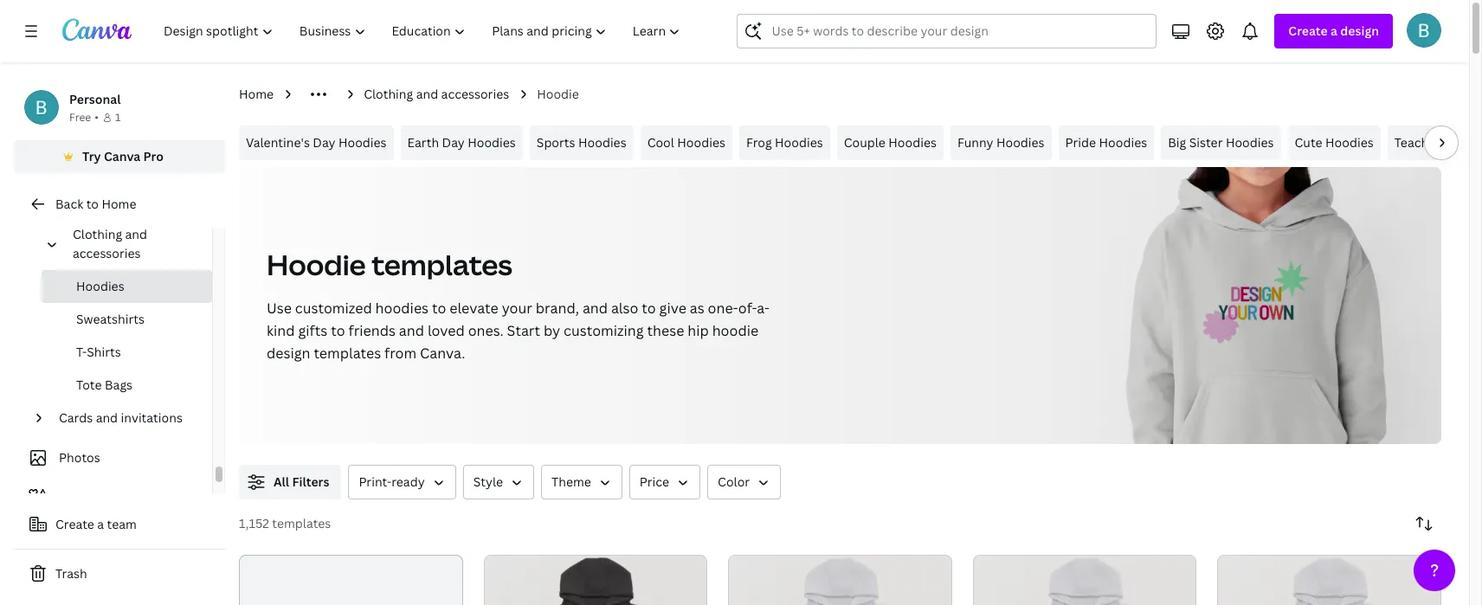 Task type: vqa. For each thing, say whether or not it's contained in the screenshot.
invitations
yes



Task type: locate. For each thing, give the bounding box(es) containing it.
ones.
[[468, 321, 504, 340]]

templates down the friends
[[314, 344, 381, 363]]

orange pink flower big sister retro classic hoodie image
[[1218, 555, 1442, 605]]

earth day hoodies
[[408, 134, 516, 151]]

pride hoodies
[[1066, 134, 1148, 151]]

hoodies
[[376, 299, 429, 318]]

cards and invitations
[[59, 410, 183, 426]]

create for create a design
[[1289, 23, 1328, 39]]

0 horizontal spatial accessories
[[73, 245, 141, 262]]

1 horizontal spatial clothing and accessories
[[364, 86, 509, 102]]

0 vertical spatial a
[[1331, 23, 1338, 39]]

t-shirts link
[[42, 336, 212, 369]]

hoodies right pride
[[1100, 134, 1148, 151]]

1 horizontal spatial a
[[1331, 23, 1338, 39]]

hoodie inside "link"
[[1444, 134, 1483, 151]]

0 horizontal spatial day
[[313, 134, 336, 151]]

and down hoodies at the left
[[399, 321, 424, 340]]

theme
[[552, 474, 591, 490]]

and down back to home link
[[125, 226, 147, 243]]

back
[[55, 196, 83, 212]]

home up valentine's on the left
[[239, 86, 274, 102]]

0 horizontal spatial create
[[55, 516, 94, 533]]

cool hoodies link
[[641, 126, 733, 160]]

a inside 'create a team' button
[[97, 516, 104, 533]]

day
[[313, 134, 336, 151], [442, 134, 465, 151]]

templates for hoodie templates
[[372, 246, 513, 283]]

pride hoodies link
[[1059, 126, 1155, 160]]

a inside create a design dropdown button
[[1331, 23, 1338, 39]]

also
[[611, 299, 639, 318]]

templates down all filters
[[272, 515, 331, 532]]

hoodie
[[537, 86, 579, 102], [1444, 134, 1483, 151], [267, 246, 366, 283]]

style button
[[463, 465, 534, 500]]

design inside create a design dropdown button
[[1341, 23, 1380, 39]]

give
[[660, 299, 687, 318]]

hoodies
[[339, 134, 387, 151], [468, 134, 516, 151], [579, 134, 627, 151], [678, 134, 726, 151], [775, 134, 823, 151], [889, 134, 937, 151], [997, 134, 1045, 151], [1100, 134, 1148, 151], [1226, 134, 1275, 151], [1326, 134, 1374, 151], [76, 278, 124, 294]]

use
[[267, 299, 292, 318]]

t-shirts
[[76, 344, 121, 360]]

design left 'brad klo' "icon"
[[1341, 23, 1380, 39]]

couple hoodies link
[[837, 126, 944, 160]]

hoodie up "sports"
[[537, 86, 579, 102]]

1,152
[[239, 515, 269, 532]]

1 horizontal spatial create
[[1289, 23, 1328, 39]]

elevate
[[450, 299, 499, 318]]

hoodies right frog
[[775, 134, 823, 151]]

cute hoodies
[[1295, 134, 1374, 151]]

2 day from the left
[[442, 134, 465, 151]]

bags
[[105, 377, 133, 393]]

design
[[1341, 23, 1380, 39], [267, 344, 310, 363]]

1 vertical spatial hoodie
[[1444, 134, 1483, 151]]

day right valentine's on the left
[[313, 134, 336, 151]]

0 horizontal spatial hoodie
[[267, 246, 366, 283]]

1 horizontal spatial day
[[442, 134, 465, 151]]

clothing down the back to home
[[73, 226, 122, 243]]

a for team
[[97, 516, 104, 533]]

hoodies up sweatshirts at left
[[76, 278, 124, 294]]

1 vertical spatial create
[[55, 516, 94, 533]]

team
[[107, 516, 137, 533]]

1 horizontal spatial clothing
[[364, 86, 413, 102]]

None search field
[[737, 14, 1157, 49]]

1 vertical spatial a
[[97, 516, 104, 533]]

home up clothing and accessories button on the left
[[102, 196, 136, 212]]

create inside dropdown button
[[1289, 23, 1328, 39]]

a
[[1331, 23, 1338, 39], [97, 516, 104, 533]]

templates
[[372, 246, 513, 283], [314, 344, 381, 363], [272, 515, 331, 532]]

customizing
[[564, 321, 644, 340]]

a for design
[[1331, 23, 1338, 39]]

friends
[[349, 321, 396, 340]]

sports hoodies link
[[530, 126, 634, 160]]

accessories inside button
[[73, 245, 141, 262]]

clothing up earth
[[364, 86, 413, 102]]

hoodies right cool on the left top of page
[[678, 134, 726, 151]]

2 vertical spatial hoodie
[[267, 246, 366, 283]]

1 vertical spatial clothing
[[73, 226, 122, 243]]

1 day from the left
[[313, 134, 336, 151]]

0 horizontal spatial home
[[102, 196, 136, 212]]

accessories down the back to home
[[73, 245, 141, 262]]

and right cards
[[96, 410, 118, 426]]

0 horizontal spatial design
[[267, 344, 310, 363]]

1 vertical spatial clothing and accessories
[[73, 226, 147, 262]]

teacher hoodie
[[1395, 134, 1483, 151]]

use customized hoodies to elevate your brand, and also to give as one-of-a- kind gifts to friends and loved ones. start by customizing these hip hoodie design templates from canva.
[[267, 299, 770, 363]]

hoodie right teacher
[[1444, 134, 1483, 151]]

hoodies left "sports"
[[468, 134, 516, 151]]

1 vertical spatial templates
[[314, 344, 381, 363]]

templates up elevate
[[372, 246, 513, 283]]

1 vertical spatial design
[[267, 344, 310, 363]]

sweatshirts link
[[42, 303, 212, 336]]

sweatshirts
[[76, 311, 145, 327]]

hoodie up customized
[[267, 246, 366, 283]]

color button
[[708, 465, 781, 500]]

hoodies right "sports"
[[579, 134, 627, 151]]

hoodies right the couple
[[889, 134, 937, 151]]

of-
[[739, 299, 757, 318]]

and up earth
[[416, 86, 438, 102]]

clothing and accessories up earth
[[364, 86, 509, 102]]

loved
[[428, 321, 465, 340]]

0 vertical spatial accessories
[[441, 86, 509, 102]]

2 vertical spatial templates
[[272, 515, 331, 532]]

customized
[[295, 299, 372, 318]]

2 horizontal spatial hoodie
[[1444, 134, 1483, 151]]

1 vertical spatial home
[[102, 196, 136, 212]]

cards
[[59, 410, 93, 426]]

and
[[416, 86, 438, 102], [125, 226, 147, 243], [583, 299, 608, 318], [399, 321, 424, 340], [96, 410, 118, 426]]

0 vertical spatial create
[[1289, 23, 1328, 39]]

0 vertical spatial home
[[239, 86, 274, 102]]

0 horizontal spatial clothing
[[73, 226, 122, 243]]

0 vertical spatial templates
[[372, 246, 513, 283]]

Search search field
[[772, 15, 1146, 48]]

to up loved
[[432, 299, 446, 318]]

day inside "link"
[[442, 134, 465, 151]]

color
[[718, 474, 750, 490]]

cool hoodies
[[648, 134, 726, 151]]

all
[[274, 474, 289, 490]]

day for valentine's
[[313, 134, 336, 151]]

personal
[[69, 91, 121, 107]]

sister
[[1190, 134, 1223, 151]]

1 horizontal spatial hoodie
[[537, 86, 579, 102]]

1,152 templates
[[239, 515, 331, 532]]

brad klo image
[[1407, 13, 1442, 48]]

accessories
[[441, 86, 509, 102], [73, 245, 141, 262]]

and inside cards and invitations link
[[96, 410, 118, 426]]

0 horizontal spatial clothing and accessories
[[73, 226, 147, 262]]

from
[[385, 344, 417, 363]]

brand,
[[536, 299, 579, 318]]

t-
[[76, 344, 87, 360]]

start
[[507, 321, 541, 340]]

kind
[[267, 321, 295, 340]]

accessories up earth day hoodies
[[441, 86, 509, 102]]

0 horizontal spatial a
[[97, 516, 104, 533]]

big
[[1169, 134, 1187, 151]]

0 vertical spatial design
[[1341, 23, 1380, 39]]

hoodie
[[713, 321, 759, 340]]

black and white sport modern hoodie image
[[484, 555, 708, 605]]

templates inside use customized hoodies to elevate your brand, and also to give as one-of-a- kind gifts to friends and loved ones. start by customizing these hip hoodie design templates from canva.
[[314, 344, 381, 363]]

big sister hoodies link
[[1162, 126, 1281, 160]]

design down kind
[[267, 344, 310, 363]]

day right earth
[[442, 134, 465, 151]]

funny hoodies
[[958, 134, 1045, 151]]

0 vertical spatial clothing and accessories
[[364, 86, 509, 102]]

hoodies right sister at the top
[[1226, 134, 1275, 151]]

create a design
[[1289, 23, 1380, 39]]

create
[[1289, 23, 1328, 39], [55, 516, 94, 533]]

1 horizontal spatial design
[[1341, 23, 1380, 39]]

all filters button
[[239, 465, 342, 500]]

hoodie templates image
[[1073, 167, 1442, 444], [1190, 247, 1325, 358]]

0 vertical spatial hoodie
[[537, 86, 579, 102]]

photos
[[59, 450, 100, 466]]

1 vertical spatial accessories
[[73, 245, 141, 262]]

clothing and accessories down back to home link
[[73, 226, 147, 262]]

create inside button
[[55, 516, 94, 533]]

hoodies right cute
[[1326, 134, 1374, 151]]



Task type: describe. For each thing, give the bounding box(es) containing it.
cool
[[648, 134, 675, 151]]

trash link
[[14, 557, 225, 592]]

design inside use customized hoodies to elevate your brand, and also to give as one-of-a- kind gifts to friends and loved ones. start by customizing these hip hoodie design templates from canva.
[[267, 344, 310, 363]]

clothing and accessories button
[[66, 218, 202, 270]]

pink white retro vintage have good day hoodie image
[[729, 555, 953, 605]]

trash
[[55, 566, 87, 582]]

blue cool hoodies image
[[973, 555, 1197, 605]]

create a team
[[55, 516, 137, 533]]

one-
[[708, 299, 739, 318]]

tote bags link
[[42, 369, 212, 402]]

funny
[[958, 134, 994, 151]]

teacher hoodie link
[[1388, 126, 1483, 160]]

to left give
[[642, 299, 656, 318]]

pride
[[1066, 134, 1097, 151]]

price button
[[629, 465, 701, 500]]

hoodie for hoodie
[[537, 86, 579, 102]]

create for create a team
[[55, 516, 94, 533]]

0 vertical spatial clothing
[[364, 86, 413, 102]]

print-
[[359, 474, 392, 490]]

frog hoodies
[[747, 134, 823, 151]]

print-ready
[[359, 474, 425, 490]]

couple
[[844, 134, 886, 151]]

back to home link
[[14, 187, 225, 222]]

cards and invitations link
[[52, 402, 202, 435]]

couple hoodies
[[844, 134, 937, 151]]

back to home
[[55, 196, 136, 212]]

hoodies right funny
[[997, 134, 1045, 151]]

templates for 1,152 templates
[[272, 515, 331, 532]]

funny hoodies link
[[951, 126, 1052, 160]]

Sort by button
[[1407, 507, 1442, 541]]

sports
[[537, 134, 576, 151]]

all filters
[[274, 474, 330, 490]]

clothing and accessories inside clothing and accessories button
[[73, 226, 147, 262]]

tote
[[76, 377, 102, 393]]

•
[[95, 110, 99, 125]]

canva
[[104, 148, 141, 165]]

pro
[[143, 148, 164, 165]]

earth
[[408, 134, 439, 151]]

valentine's day hoodies link
[[239, 126, 394, 160]]

to down customized
[[331, 321, 345, 340]]

hoodie templates
[[267, 246, 513, 283]]

hoodies inside "link"
[[468, 134, 516, 151]]

photos link
[[24, 442, 202, 475]]

1 horizontal spatial home
[[239, 86, 274, 102]]

gifts
[[298, 321, 328, 340]]

create a team button
[[14, 508, 225, 542]]

invitations
[[121, 410, 183, 426]]

top level navigation element
[[152, 14, 696, 49]]

frog
[[747, 134, 772, 151]]

free
[[69, 110, 91, 125]]

valentine's
[[246, 134, 310, 151]]

teacher
[[1395, 134, 1441, 151]]

your
[[502, 299, 533, 318]]

try canva pro
[[82, 148, 164, 165]]

create a design button
[[1275, 14, 1394, 49]]

and inside "clothing and accessories"
[[125, 226, 147, 243]]

canva.
[[420, 344, 466, 363]]

hoodies left earth
[[339, 134, 387, 151]]

cute hoodies link
[[1288, 126, 1381, 160]]

theme button
[[541, 465, 623, 500]]

earth day hoodies link
[[401, 126, 523, 160]]

1 horizontal spatial accessories
[[441, 86, 509, 102]]

hoodie for hoodie templates
[[267, 246, 366, 283]]

big sister hoodies
[[1169, 134, 1275, 151]]

filters
[[292, 474, 330, 490]]

as
[[690, 299, 705, 318]]

shirts
[[87, 344, 121, 360]]

frog hoodies link
[[740, 126, 830, 160]]

try canva pro button
[[14, 140, 225, 173]]

by
[[544, 321, 561, 340]]

ready
[[392, 474, 425, 490]]

home link
[[239, 85, 274, 104]]

clothing inside button
[[73, 226, 122, 243]]

to right back on the top
[[86, 196, 99, 212]]

print-ready button
[[349, 465, 456, 500]]

a-
[[757, 299, 770, 318]]

hip
[[688, 321, 709, 340]]

try
[[82, 148, 101, 165]]

and up customizing
[[583, 299, 608, 318]]

valentine's day hoodies
[[246, 134, 387, 151]]

these
[[647, 321, 685, 340]]

day for earth
[[442, 134, 465, 151]]

style
[[473, 474, 503, 490]]

tote bags
[[76, 377, 133, 393]]

cute
[[1295, 134, 1323, 151]]



